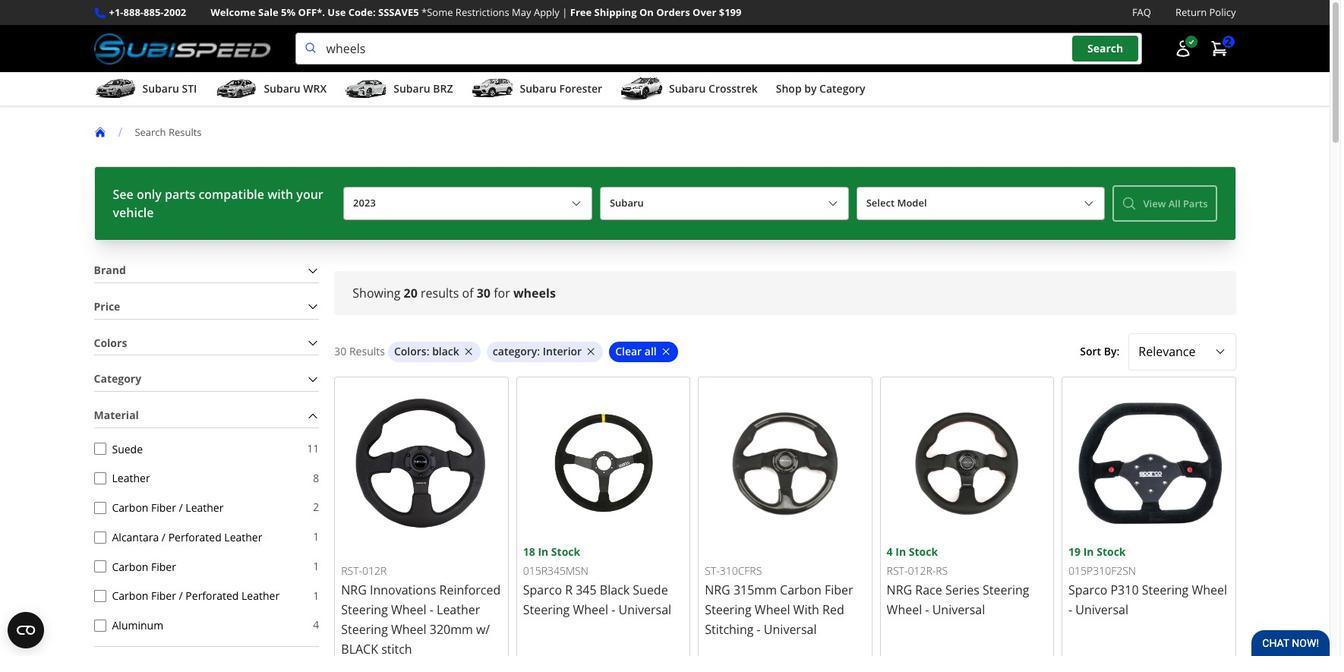 Task type: locate. For each thing, give the bounding box(es) containing it.
0 horizontal spatial results
[[169, 125, 202, 139]]

carbon fiber / leather
[[112, 500, 224, 515]]

leather inside rst-012r nrg innovations reinforced steering wheel - leather steering wheel 320mm w/ black stitch
[[437, 601, 480, 618]]

2 nrg from the left
[[705, 582, 730, 598]]

colors down the "price"
[[94, 335, 127, 350]]

results down "sti"
[[169, 125, 202, 139]]

code:
[[348, 5, 376, 19]]

carbon for carbon fiber / leather
[[112, 500, 148, 515]]

1 vertical spatial category
[[94, 372, 141, 386]]

/ up alcantara / perforated leather
[[179, 500, 183, 515]]

0 horizontal spatial :
[[427, 344, 429, 358]]

: left interior
[[537, 344, 540, 358]]

subaru inside dropdown button
[[394, 81, 430, 96]]

Alcantara / Perforated Leather button
[[94, 531, 106, 543]]

universal down p310
[[1076, 601, 1128, 618]]

button image
[[1174, 40, 1192, 58]]

1 vertical spatial results
[[349, 344, 385, 358]]

brand button
[[94, 259, 319, 282]]

select model image
[[1083, 198, 1095, 210]]

suede right black
[[633, 582, 668, 598]]

nrg inside st-310cfrs nrg 315mm carbon fiber steering wheel with red stitching - universal
[[705, 582, 730, 598]]

rst- inside 4 in stock rst-012r-rs nrg race series steering wheel - universal
[[887, 564, 908, 578]]

3 1 from the top
[[313, 588, 319, 603]]

results down showing
[[349, 344, 385, 358]]

carbon up alcantara
[[112, 500, 148, 515]]

return
[[1176, 5, 1207, 19]]

1 stock from the left
[[551, 544, 580, 559]]

welcome sale 5% off*. use code: sssave5
[[211, 5, 419, 19]]

1 horizontal spatial search
[[1087, 41, 1123, 56]]

stock inside '18 in stock 015r345msn sparco r 345 black suede steering wheel - universal'
[[551, 544, 580, 559]]

0 vertical spatial 4
[[887, 544, 893, 559]]

nrg for nrg innovations reinforced steering wheel - leather steering wheel 320mm w/ black stitch
[[341, 582, 367, 598]]

sparco
[[523, 582, 562, 598], [1069, 582, 1107, 598]]

0 horizontal spatial category
[[94, 372, 141, 386]]

2 down policy
[[1225, 34, 1231, 49]]

universal inside '18 in stock 015r345msn sparco r 345 black suede steering wheel - universal'
[[619, 601, 671, 618]]

1 : from the left
[[427, 344, 429, 358]]

nrg race series steering wheel - universal image
[[887, 383, 1047, 544]]

search for search results
[[135, 125, 166, 139]]

category for category
[[94, 372, 141, 386]]

universal for r
[[619, 601, 671, 618]]

stock up 015p310f2sn
[[1097, 544, 1126, 559]]

carbon for carbon fiber
[[112, 559, 148, 574]]

stitch
[[381, 641, 412, 656]]

0 horizontal spatial in
[[538, 544, 548, 559]]

in inside 19 in stock 015p310f2sn sparco p310 steering wheel - universal
[[1083, 544, 1094, 559]]

fiber inside st-310cfrs nrg 315mm carbon fiber steering wheel with red stitching - universal
[[825, 582, 853, 598]]

stitching
[[705, 621, 754, 638]]

2 rst- from the left
[[887, 564, 908, 578]]

showing
[[353, 285, 401, 302]]

: left 'black' on the left of the page
[[427, 344, 429, 358]]

colors left 'black' on the left of the page
[[394, 344, 427, 358]]

- right "stitching"
[[757, 621, 761, 638]]

perforated down carbon fiber / leather
[[168, 530, 222, 544]]

1 horizontal spatial category
[[493, 344, 537, 358]]

parts
[[165, 186, 195, 203]]

carbon down alcantara
[[112, 559, 148, 574]]

subaru wrx
[[264, 81, 327, 96]]

leather
[[112, 471, 150, 485], [186, 500, 224, 515], [224, 530, 262, 544], [242, 589, 280, 603], [437, 601, 480, 618]]

steering
[[983, 582, 1029, 598], [1142, 582, 1189, 598], [341, 601, 388, 618], [523, 601, 570, 618], [705, 601, 752, 618], [341, 621, 388, 638]]

may
[[512, 5, 531, 19]]

subaru
[[142, 81, 179, 96], [264, 81, 301, 96], [394, 81, 430, 96], [520, 81, 557, 96], [669, 81, 706, 96]]

stock for rs
[[909, 544, 938, 559]]

colors : black
[[394, 344, 459, 358]]

for
[[494, 285, 510, 302]]

1 vertical spatial 30
[[334, 344, 347, 358]]

3 in from the left
[[1083, 544, 1094, 559]]

results
[[169, 125, 202, 139], [349, 344, 385, 358]]

fiber up alcantara / perforated leather
[[151, 500, 176, 515]]

subaru brz
[[394, 81, 453, 96]]

2 sparco from the left
[[1069, 582, 1107, 598]]

nrg down 012r
[[341, 582, 367, 598]]

888-
[[123, 5, 144, 19]]

fiber up red
[[825, 582, 853, 598]]

fiber for carbon fiber / perforated leather
[[151, 589, 176, 603]]

nrg inside rst-012r nrg innovations reinforced steering wheel - leather steering wheel 320mm w/ black stitch
[[341, 582, 367, 598]]

clear
[[615, 344, 642, 358]]

alcantara
[[112, 530, 159, 544]]

interior
[[543, 344, 582, 358]]

0 horizontal spatial rst-
[[341, 564, 362, 578]]

restrictions
[[456, 5, 509, 19]]

0 horizontal spatial search
[[135, 125, 166, 139]]

by:
[[1104, 344, 1120, 358]]

- for nrg race series steering wheel - universal
[[925, 601, 929, 618]]

1 subaru from the left
[[142, 81, 179, 96]]

4 subaru from the left
[[520, 81, 557, 96]]

0 vertical spatial search
[[1087, 41, 1123, 56]]

universal down black
[[619, 601, 671, 618]]

subaru inside dropdown button
[[520, 81, 557, 96]]

carbon inside st-310cfrs nrg 315mm carbon fiber steering wheel with red stitching - universal
[[780, 582, 822, 598]]

search inside search button
[[1087, 41, 1123, 56]]

- inside st-310cfrs nrg 315mm carbon fiber steering wheel with red stitching - universal
[[757, 621, 761, 638]]

0 horizontal spatial suede
[[112, 442, 143, 456]]

$199
[[719, 5, 742, 19]]

Carbon Fiber button
[[94, 561, 106, 573]]

st-310cfrs nrg 315mm carbon fiber steering wheel with red stitching - universal
[[705, 564, 853, 638]]

universal
[[619, 601, 671, 618], [932, 601, 985, 618], [1076, 601, 1128, 618], [764, 621, 817, 638]]

see
[[113, 186, 133, 203]]

stock inside 19 in stock 015p310f2sn sparco p310 steering wheel - universal
[[1097, 544, 1126, 559]]

1
[[313, 529, 319, 544], [313, 559, 319, 573], [313, 588, 319, 603]]

category left interior
[[493, 344, 537, 358]]

- down race
[[925, 601, 929, 618]]

st-
[[705, 564, 720, 578]]

fiber for carbon fiber / leather
[[151, 500, 176, 515]]

colors for colors : black
[[394, 344, 427, 358]]

1 vertical spatial perforated
[[186, 589, 239, 603]]

in inside 4 in stock rst-012r-rs nrg race series steering wheel - universal
[[896, 544, 906, 559]]

free
[[570, 5, 592, 19]]

0 horizontal spatial colors
[[94, 335, 127, 350]]

category
[[819, 81, 865, 96]]

1 horizontal spatial rst-
[[887, 564, 908, 578]]

fiber down alcantara / perforated leather
[[151, 559, 176, 574]]

subaru left wrx
[[264, 81, 301, 96]]

sparco down 015r345msn
[[523, 582, 562, 598]]

sparco inside 19 in stock 015p310f2sn sparco p310 steering wheel - universal
[[1069, 582, 1107, 598]]

1 rst- from the left
[[341, 564, 362, 578]]

carbon up with
[[780, 582, 822, 598]]

2 vertical spatial 1
[[313, 588, 319, 603]]

return policy
[[1176, 5, 1236, 19]]

colors inside "dropdown button"
[[94, 335, 127, 350]]

0 vertical spatial category
[[493, 344, 537, 358]]

0 horizontal spatial 30
[[334, 344, 347, 358]]

fiber down carbon fiber
[[151, 589, 176, 603]]

universal down series
[[932, 601, 985, 618]]

sparco down 015p310f2sn
[[1069, 582, 1107, 598]]

2 stock from the left
[[909, 544, 938, 559]]

2 down 8 on the left bottom of page
[[313, 500, 319, 514]]

1 vertical spatial 1
[[313, 559, 319, 573]]

- down black
[[611, 601, 615, 618]]

fiber for carbon fiber
[[151, 559, 176, 574]]

sti
[[182, 81, 197, 96]]

1 horizontal spatial 4
[[887, 544, 893, 559]]

black
[[600, 582, 630, 598]]

0 horizontal spatial 4
[[313, 618, 319, 632]]

return policy link
[[1176, 5, 1236, 21]]

2 inside button
[[1225, 34, 1231, 49]]

- inside 4 in stock rst-012r-rs nrg race series steering wheel - universal
[[925, 601, 929, 618]]

1 vertical spatial search
[[135, 125, 166, 139]]

0 horizontal spatial nrg
[[341, 582, 367, 598]]

3 nrg from the left
[[887, 582, 912, 598]]

rst-
[[341, 564, 362, 578], [887, 564, 908, 578]]

universal inside 19 in stock 015p310f2sn sparco p310 steering wheel - universal
[[1076, 601, 1128, 618]]

2 in from the left
[[896, 544, 906, 559]]

sssave5
[[378, 5, 419, 19]]

0 horizontal spatial stock
[[551, 544, 580, 559]]

stock inside 4 in stock rst-012r-rs nrg race series steering wheel - universal
[[909, 544, 938, 559]]

wheel inside 19 in stock 015p310f2sn sparco p310 steering wheel - universal
[[1192, 582, 1227, 598]]

0 vertical spatial 2
[[1225, 34, 1231, 49]]

: for colors
[[427, 344, 429, 358]]

category inside dropdown button
[[94, 372, 141, 386]]

1 horizontal spatial sparco
[[1069, 582, 1107, 598]]

- for nrg 315mm carbon fiber steering wheel with red stitching - universal
[[757, 621, 761, 638]]

1 horizontal spatial :
[[537, 344, 540, 358]]

select... image
[[1214, 346, 1226, 358]]

2 horizontal spatial stock
[[1097, 544, 1126, 559]]

/
[[118, 124, 123, 141], [179, 500, 183, 515], [162, 530, 166, 544], [179, 589, 183, 603]]

: for category
[[537, 344, 540, 358]]

2
[[1225, 34, 1231, 49], [313, 500, 319, 514]]

subaru inside 'dropdown button'
[[142, 81, 179, 96]]

-
[[430, 601, 434, 618], [611, 601, 615, 618], [925, 601, 929, 618], [1069, 601, 1072, 618], [757, 621, 761, 638]]

open widget image
[[8, 612, 44, 649]]

Suede button
[[94, 443, 106, 455]]

/ right alcantara
[[162, 530, 166, 544]]

sparco for steering
[[523, 582, 562, 598]]

universal down with
[[764, 621, 817, 638]]

1 vertical spatial suede
[[633, 582, 668, 598]]

subaru left "sti"
[[142, 81, 179, 96]]

black
[[341, 641, 378, 656]]

1 in from the left
[[538, 544, 548, 559]]

0 vertical spatial suede
[[112, 442, 143, 456]]

1 horizontal spatial results
[[349, 344, 385, 358]]

stock for p310
[[1097, 544, 1126, 559]]

off*.
[[298, 5, 325, 19]]

category for category : interior
[[493, 344, 537, 358]]

rs
[[936, 564, 948, 578]]

carbon for carbon fiber / perforated leather
[[112, 589, 148, 603]]

nrg down st-
[[705, 582, 730, 598]]

crosstrek
[[709, 81, 758, 96]]

stock up 012r-
[[909, 544, 938, 559]]

rst- inside rst-012r nrg innovations reinforced steering wheel - leather steering wheel 320mm w/ black stitch
[[341, 564, 362, 578]]

stock up 015r345msn
[[551, 544, 580, 559]]

price
[[94, 299, 120, 314]]

faq
[[1132, 5, 1151, 19]]

category up "material"
[[94, 372, 141, 386]]

subaru left 'forester'
[[520, 81, 557, 96]]

r
[[565, 582, 573, 598]]

perforated down alcantara / perforated leather
[[186, 589, 239, 603]]

select make image
[[827, 198, 839, 210]]

your
[[296, 186, 323, 203]]

universal inside 4 in stock rst-012r-rs nrg race series steering wheel - universal
[[932, 601, 985, 618]]

3 stock from the left
[[1097, 544, 1126, 559]]

in inside '18 in stock 015r345msn sparco r 345 black suede steering wheel - universal'
[[538, 544, 548, 559]]

5 subaru from the left
[[669, 81, 706, 96]]

universal inside st-310cfrs nrg 315mm carbon fiber steering wheel with red stitching - universal
[[764, 621, 817, 638]]

showing 20 results of 30 for wheels
[[353, 285, 556, 302]]

carbon right carbon fiber / perforated leather button
[[112, 589, 148, 603]]

results
[[421, 285, 459, 302]]

:
[[427, 344, 429, 358], [537, 344, 540, 358]]

2 subaru from the left
[[264, 81, 301, 96]]

|
[[562, 5, 568, 19]]

1 horizontal spatial in
[[896, 544, 906, 559]]

vehicle
[[113, 204, 154, 221]]

0 vertical spatial results
[[169, 125, 202, 139]]

suede right suede button
[[112, 442, 143, 456]]

apply
[[534, 5, 560, 19]]

2 horizontal spatial in
[[1083, 544, 1094, 559]]

2 horizontal spatial nrg
[[887, 582, 912, 598]]

search for search
[[1087, 41, 1123, 56]]

subaru left brz in the left top of the page
[[394, 81, 430, 96]]

sparco p310 steering wheel - universal image
[[1069, 383, 1229, 544]]

2 button
[[1203, 34, 1236, 64]]

1 nrg from the left
[[341, 582, 367, 598]]

with
[[793, 601, 819, 618]]

0 horizontal spatial sparco
[[523, 582, 562, 598]]

sparco inside '18 in stock 015r345msn sparco r 345 black suede steering wheel - universal'
[[523, 582, 562, 598]]

1 sparco from the left
[[523, 582, 562, 598]]

- up the 320mm
[[430, 601, 434, 618]]

sort by:
[[1080, 344, 1120, 358]]

nrg left race
[[887, 582, 912, 598]]

wrx
[[303, 81, 327, 96]]

0 vertical spatial 1
[[313, 529, 319, 544]]

fiber
[[151, 500, 176, 515], [151, 559, 176, 574], [825, 582, 853, 598], [151, 589, 176, 603]]

11
[[307, 441, 319, 456]]

- inside rst-012r nrg innovations reinforced steering wheel - leather steering wheel 320mm w/ black stitch
[[430, 601, 434, 618]]

1 horizontal spatial stock
[[909, 544, 938, 559]]

steering inside 4 in stock rst-012r-rs nrg race series steering wheel - universal
[[983, 582, 1029, 598]]

1 horizontal spatial suede
[[633, 582, 668, 598]]

subaru left crosstrek
[[669, 81, 706, 96]]

1 horizontal spatial 2
[[1225, 34, 1231, 49]]

1 1 from the top
[[313, 529, 319, 544]]

3 subaru from the left
[[394, 81, 430, 96]]

shop by category button
[[776, 75, 865, 106]]

1 vertical spatial 2
[[313, 500, 319, 514]]

1 horizontal spatial 30
[[477, 285, 491, 302]]

- inside 19 in stock 015p310f2sn sparco p310 steering wheel - universal
[[1069, 601, 1072, 618]]

- down 015p310f2sn
[[1069, 601, 1072, 618]]

320mm
[[430, 621, 473, 638]]

2 : from the left
[[537, 344, 540, 358]]

faq link
[[1132, 5, 1151, 21]]

category : interior
[[493, 344, 582, 358]]

1 vertical spatial 4
[[313, 618, 319, 632]]

315mm
[[733, 582, 777, 598]]

- inside '18 in stock 015r345msn sparco r 345 black suede steering wheel - universal'
[[611, 601, 615, 618]]

stock for r
[[551, 544, 580, 559]]

Carbon Fiber / Leather button
[[94, 502, 106, 514]]

4 inside 4 in stock rst-012r-rs nrg race series steering wheel - universal
[[887, 544, 893, 559]]

1 horizontal spatial nrg
[[705, 582, 730, 598]]

1 horizontal spatial colors
[[394, 344, 427, 358]]

Select Year button
[[343, 187, 592, 220]]



Task type: describe. For each thing, give the bounding box(es) containing it.
brand
[[94, 263, 126, 277]]

w/
[[476, 621, 490, 638]]

5%
[[281, 5, 296, 19]]

carbon fiber / perforated leather
[[112, 589, 280, 603]]

sale
[[258, 5, 278, 19]]

over
[[693, 5, 716, 19]]

2 1 from the top
[[313, 559, 319, 573]]

20
[[404, 285, 418, 302]]

shop by category
[[776, 81, 865, 96]]

Aluminum button
[[94, 619, 106, 632]]

subaru forester button
[[471, 75, 602, 106]]

red
[[822, 601, 844, 618]]

in for nrg race series steering wheel - universal
[[896, 544, 906, 559]]

subaru for subaru forester
[[520, 81, 557, 96]]

0 vertical spatial 30
[[477, 285, 491, 302]]

nrg innovations reinforced steering wheel - leather steering wheel 320mm w/ black stitch image
[[341, 383, 502, 544]]

shipping
[[594, 5, 637, 19]]

subaru crosstrek button
[[620, 75, 758, 106]]

all
[[645, 344, 657, 358]]

19
[[1069, 544, 1081, 559]]

+1-
[[109, 5, 123, 19]]

aluminum
[[112, 618, 163, 633]]

wheels
[[513, 285, 556, 302]]

345
[[576, 582, 597, 598]]

0 vertical spatial perforated
[[168, 530, 222, 544]]

18
[[523, 544, 535, 559]]

series
[[945, 582, 980, 598]]

results for 30 results
[[349, 344, 385, 358]]

2002
[[164, 5, 186, 19]]

policy
[[1209, 5, 1236, 19]]

012r
[[362, 564, 387, 578]]

with
[[267, 186, 293, 203]]

search results link
[[135, 125, 214, 139]]

steering inside 19 in stock 015p310f2sn sparco p310 steering wheel - universal
[[1142, 582, 1189, 598]]

welcome
[[211, 5, 256, 19]]

on
[[639, 5, 654, 19]]

wheel inside 4 in stock rst-012r-rs nrg race series steering wheel - universal
[[887, 601, 922, 618]]

a subaru forester thumbnail image image
[[471, 78, 514, 100]]

colors for colors
[[94, 335, 127, 350]]

see only parts compatible with your vehicle
[[113, 186, 323, 221]]

sparco r 345 black suede steering wheel - universal image
[[523, 383, 684, 544]]

material button
[[94, 404, 319, 427]]

4 in stock rst-012r-rs nrg race series steering wheel - universal
[[887, 544, 1029, 618]]

subaru for subaru crosstrek
[[669, 81, 706, 96]]

in for sparco p310 steering wheel - universal
[[1083, 544, 1094, 559]]

Leather button
[[94, 472, 106, 484]]

brz
[[433, 81, 453, 96]]

a subaru sti thumbnail image image
[[94, 78, 136, 100]]

Select Make button
[[600, 187, 849, 220]]

category button
[[94, 368, 319, 391]]

select year image
[[570, 198, 582, 210]]

nrg inside 4 in stock rst-012r-rs nrg race series steering wheel - universal
[[887, 582, 912, 598]]

steering inside st-310cfrs nrg 315mm carbon fiber steering wheel with red stitching - universal
[[705, 601, 752, 618]]

*some restrictions may apply | free shipping on orders over $199
[[421, 5, 742, 19]]

compatible
[[198, 186, 264, 203]]

in for sparco r 345 black suede steering wheel - universal
[[538, 544, 548, 559]]

Select Model button
[[856, 187, 1105, 220]]

subispeed logo image
[[94, 33, 271, 65]]

shop
[[776, 81, 802, 96]]

wheel inside '18 in stock 015r345msn sparco r 345 black suede steering wheel - universal'
[[573, 601, 608, 618]]

/ down alcantara / perforated leather
[[179, 589, 183, 603]]

universal for rs
[[932, 601, 985, 618]]

Carbon Fiber / Perforated Leather button
[[94, 590, 106, 602]]

results for search results
[[169, 125, 202, 139]]

subaru for subaru sti
[[142, 81, 179, 96]]

nrg for nrg 315mm carbon fiber steering wheel with red stitching - universal
[[705, 582, 730, 598]]

universal for fiber
[[764, 621, 817, 638]]

home image
[[94, 126, 106, 138]]

subaru crosstrek
[[669, 81, 758, 96]]

sparco for universal
[[1069, 582, 1107, 598]]

a subaru crosstrek thumbnail image image
[[620, 78, 663, 100]]

search button
[[1072, 36, 1139, 61]]

subaru forester
[[520, 81, 602, 96]]

a subaru brz thumbnail image image
[[345, 78, 387, 100]]

*some
[[421, 5, 453, 19]]

colors button
[[94, 332, 319, 355]]

steering inside '18 in stock 015r345msn sparco r 345 black suede steering wheel - universal'
[[523, 601, 570, 618]]

+1-888-885-2002
[[109, 5, 186, 19]]

rst-012r nrg innovations reinforced steering wheel - leather steering wheel 320mm w/ black stitch
[[341, 564, 501, 656]]

Select... button
[[1129, 333, 1236, 370]]

reinforced
[[439, 582, 501, 598]]

material
[[94, 408, 139, 422]]

- for sparco r 345 black suede steering wheel - universal
[[611, 601, 615, 618]]

suede inside '18 in stock 015r345msn sparco r 345 black suede steering wheel - universal'
[[633, 582, 668, 598]]

885-
[[144, 5, 164, 19]]

18 in stock 015r345msn sparco r 345 black suede steering wheel - universal
[[523, 544, 671, 618]]

subaru sti button
[[94, 75, 197, 106]]

search input field
[[295, 33, 1142, 65]]

19 in stock 015p310f2sn sparco p310 steering wheel - universal
[[1069, 544, 1227, 618]]

30 results
[[334, 344, 385, 358]]

only
[[137, 186, 162, 203]]

sort
[[1080, 344, 1101, 358]]

wheel inside st-310cfrs nrg 315mm carbon fiber steering wheel with red stitching - universal
[[755, 601, 790, 618]]

subaru sti
[[142, 81, 197, 96]]

black
[[432, 344, 459, 358]]

search results
[[135, 125, 202, 139]]

8
[[313, 471, 319, 485]]

subaru for subaru wrx
[[264, 81, 301, 96]]

/ right home image
[[118, 124, 123, 141]]

race
[[915, 582, 942, 598]]

carbon fiber
[[112, 559, 176, 574]]

1 for leather
[[313, 529, 319, 544]]

alcantara / perforated leather
[[112, 530, 262, 544]]

p310
[[1111, 582, 1139, 598]]

use
[[328, 5, 346, 19]]

clear all
[[615, 344, 657, 358]]

a subaru wrx thumbnail image image
[[215, 78, 258, 100]]

subaru wrx button
[[215, 75, 327, 106]]

by
[[804, 81, 817, 96]]

forester
[[559, 81, 602, 96]]

4 for 4 in stock rst-012r-rs nrg race series steering wheel - universal
[[887, 544, 893, 559]]

1 for perforated
[[313, 588, 319, 603]]

subaru for subaru brz
[[394, 81, 430, 96]]

4 for 4
[[313, 618, 319, 632]]

nrg 315mm carbon fiber steering wheel with red stitching - universal image
[[705, 383, 865, 544]]

0 horizontal spatial 2
[[313, 500, 319, 514]]

price button
[[94, 295, 319, 319]]

015p310f2sn
[[1069, 564, 1136, 578]]



Task type: vqa. For each thing, say whether or not it's contained in the screenshot.
RS
yes



